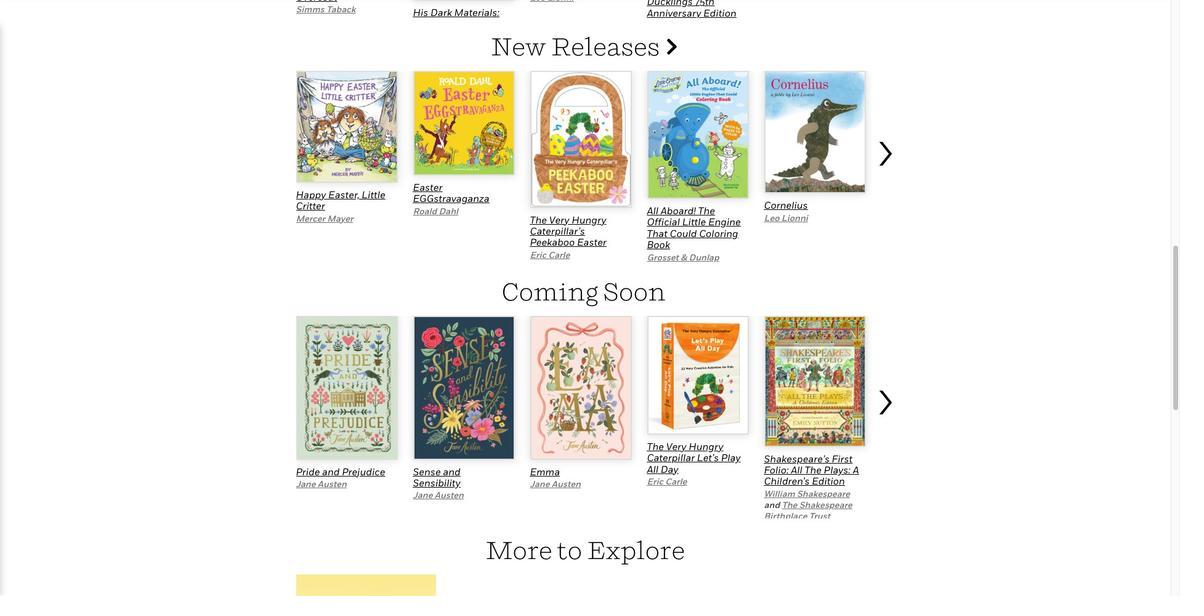 Task type: describe. For each thing, give the bounding box(es) containing it.
shakespeare's first folio: all the plays: a children's edition image
[[764, 316, 866, 447]]

in
[[413, 40, 422, 52]]

eric inside the very hungry caterpillar's peekaboo easter eric carle
[[530, 249, 546, 260]]

the very hungry caterpillar let's play all day image
[[647, 316, 749, 435]]

soon
[[604, 277, 666, 306]]

pride and prejudice jane austen
[[296, 466, 385, 489]]

taback
[[327, 4, 356, 14]]

edition
[[812, 475, 845, 488]]

critter
[[296, 200, 325, 212]]

grosset
[[647, 252, 679, 262]]

and for prejudice
[[322, 466, 340, 478]]

happy easter, little critter image
[[296, 71, 398, 183]]

little inside happy easter, little critter mercer mayer
[[362, 188, 385, 201]]

the very hungry caterpillar's peekaboo easter link
[[530, 214, 607, 249]]

&
[[681, 252, 687, 262]]

engine
[[708, 216, 741, 228]]

hungry for caterpillar
[[689, 440, 724, 453]]

sense and sensibility jane austen
[[413, 466, 464, 501]]

his dark materials: the golden compass (hbo tie- in edition)
[[413, 6, 503, 52]]

› for cornelius
[[875, 118, 895, 177]]

little inside all aboard! the official little engine that could coloring book grosset & dunlap
[[682, 216, 706, 228]]

could
[[670, 227, 697, 240]]

easter inside the very hungry caterpillar's peekaboo easter eric carle
[[577, 236, 607, 249]]

birthplace
[[764, 511, 807, 521]]

peekaboo
[[530, 236, 575, 249]]

the shakespeare birthplace trust link
[[764, 500, 853, 521]]

easter eggstravaganza roald dahl
[[413, 181, 490, 216]]

prejudice
[[342, 466, 385, 478]]

to
[[558, 535, 582, 565]]

the inside his dark materials: the golden compass (hbo tie- in edition)
[[413, 17, 430, 30]]

and for sensibility
[[443, 466, 461, 478]]

carle inside the very hungry caterpillar let's play all day eric carle
[[666, 476, 687, 487]]

very for let's
[[666, 440, 687, 453]]

mayer
[[327, 213, 353, 223]]

eric carle link for day
[[647, 476, 687, 487]]

the very hungry caterpillar let's play all day eric carle
[[647, 440, 741, 487]]

the inside the very hungry caterpillar let's play all day eric carle
[[647, 440, 664, 453]]

william shakespeare link
[[764, 488, 850, 499]]

pride
[[296, 466, 320, 478]]

simms
[[296, 4, 325, 14]]

and inside william shakespeare and
[[764, 500, 780, 510]]

golden
[[432, 17, 465, 30]]

new releases link
[[491, 31, 677, 61]]

his dark materials: the golden compass (hbo tie-in edition) image
[[413, 0, 515, 0]]

easter eggstravaganza image
[[413, 71, 515, 176]]

jane for sense and sensibility
[[413, 490, 433, 501]]

tie-
[[485, 29, 503, 41]]

the inside all aboard! the official little engine that could coloring book grosset & dunlap
[[698, 205, 715, 217]]

eric carle link for carle
[[530, 249, 570, 260]]

leo lionni link
[[764, 212, 808, 223]]

all aboard! the official little engine that could coloring book image
[[647, 71, 749, 199]]

compass
[[413, 29, 456, 41]]

grosset & dunlap link
[[647, 252, 719, 262]]

materials:
[[454, 6, 500, 18]]

happy easter, little critter mercer mayer
[[296, 188, 385, 223]]

a
[[853, 464, 859, 476]]

very for peekaboo
[[549, 214, 570, 226]]

jane austen link for pride
[[296, 479, 347, 489]]

simms taback
[[296, 4, 356, 14]]

easter inside easter eggstravaganza roald dahl
[[413, 181, 443, 193]]

shakespeare's first folio: all the plays: a children's edition link
[[764, 453, 859, 488]]

his dark materials: the golden compass (hbo tie- in edition) link
[[413, 6, 503, 52]]

let's
[[697, 452, 719, 464]]

all aboard! the official little engine that could coloring book grosset & dunlap
[[647, 205, 741, 262]]

coming
[[502, 277, 599, 306]]

shakespeare's first folio: all the plays: a children's edition
[[764, 453, 859, 488]]

shakespeare's
[[764, 453, 830, 465]]

new
[[491, 31, 546, 61]]

cornelius leo lionni
[[764, 199, 808, 223]]

mercer
[[296, 213, 325, 223]]

all inside the very hungry caterpillar let's play all day eric carle
[[647, 463, 659, 475]]

caterpillar
[[647, 452, 695, 464]]

lionni
[[782, 212, 808, 223]]

› for shakespeare's first folio: all the plays: a children's edition
[[875, 367, 895, 426]]

happy
[[296, 188, 326, 201]]

austen for prejudice
[[318, 479, 347, 489]]

simms taback link
[[296, 4, 356, 14]]

leo
[[764, 212, 780, 223]]

official
[[647, 216, 680, 228]]

his
[[413, 6, 428, 18]]

sense and sensibility image
[[413, 316, 515, 460]]



Task type: vqa. For each thing, say whether or not it's contained in the screenshot.
Sense and Sensibility Link
yes



Task type: locate. For each thing, give the bounding box(es) containing it.
very up 'day' on the right of page
[[666, 440, 687, 453]]

the very hungry caterpillar's peekaboo easter eric carle
[[530, 214, 607, 260]]

0 horizontal spatial austen
[[318, 479, 347, 489]]

first
[[832, 453, 853, 465]]

0 horizontal spatial and
[[322, 466, 340, 478]]

0 vertical spatial ›
[[875, 118, 895, 177]]

1 horizontal spatial jane
[[413, 490, 433, 501]]

william
[[764, 488, 795, 499]]

0 vertical spatial carle
[[548, 249, 570, 260]]

shakespeare up trust
[[800, 500, 853, 510]]

austen down sensibility
[[435, 490, 464, 501]]

the very hungry caterpillar let's play all day link
[[647, 440, 741, 475]]

jane down emma
[[530, 479, 550, 489]]

eric down 'day' on the right of page
[[647, 476, 663, 487]]

(hbo
[[458, 29, 483, 41]]

0 vertical spatial hungry
[[572, 214, 607, 226]]

aboard!
[[661, 205, 696, 217]]

and inside pride and prejudice jane austen
[[322, 466, 340, 478]]

the left plays:
[[805, 464, 822, 476]]

carle inside the very hungry caterpillar's peekaboo easter eric carle
[[548, 249, 570, 260]]

carle down 'day' on the right of page
[[666, 476, 687, 487]]

dunlap
[[689, 252, 719, 262]]

1 vertical spatial very
[[666, 440, 687, 453]]

› link
[[875, 112, 900, 263], [875, 361, 900, 519]]

jane for pride and prejudice
[[296, 479, 316, 489]]

austen for sensibility
[[435, 490, 464, 501]]

roald dahl link
[[413, 206, 458, 216]]

pride and prejudice image
[[296, 316, 398, 460]]

that
[[647, 227, 668, 240]]

and inside sense and sensibility jane austen
[[443, 466, 461, 478]]

jane austen link
[[296, 479, 347, 489], [530, 479, 581, 489], [413, 490, 464, 501]]

1 horizontal spatial jane austen link
[[413, 490, 464, 501]]

eric
[[530, 249, 546, 260], [647, 476, 663, 487]]

the very hungry caterpillar's peekaboo easter image
[[530, 71, 632, 208]]

2 › from the top
[[875, 367, 895, 426]]

0 horizontal spatial carle
[[548, 249, 570, 260]]

eric inside the very hungry caterpillar let's play all day eric carle
[[647, 476, 663, 487]]

and down william
[[764, 500, 780, 510]]

the up coloring
[[698, 205, 715, 217]]

shakespeare
[[797, 488, 850, 499], [800, 500, 853, 510]]

dahl
[[439, 206, 458, 216]]

cornelius image
[[764, 71, 866, 194]]

easter right peekaboo
[[577, 236, 607, 249]]

0 vertical spatial › link
[[875, 112, 900, 263]]

1 horizontal spatial carle
[[666, 476, 687, 487]]

1 horizontal spatial eric carle link
[[647, 476, 687, 487]]

1 horizontal spatial hungry
[[689, 440, 724, 453]]

0 vertical spatial easter
[[413, 181, 443, 193]]

easter up roald
[[413, 181, 443, 193]]

shakespeare inside the shakespeare birthplace trust
[[800, 500, 853, 510]]

austen
[[318, 479, 347, 489], [552, 479, 581, 489], [435, 490, 464, 501]]

william shakespeare and
[[764, 488, 850, 510]]

all right folio:
[[791, 464, 803, 476]]

carle
[[548, 249, 570, 260], [666, 476, 687, 487]]

eric carle link
[[530, 249, 570, 260], [647, 476, 687, 487]]

1 horizontal spatial and
[[443, 466, 461, 478]]

eggstravaganza
[[413, 192, 490, 205]]

2 › link from the top
[[875, 361, 900, 519]]

0 horizontal spatial very
[[549, 214, 570, 226]]

cornelius link
[[764, 199, 808, 211]]

austen down pride and prejudice link
[[318, 479, 347, 489]]

0 horizontal spatial little
[[362, 188, 385, 201]]

the shakespeare birthplace trust
[[764, 500, 853, 521]]

very
[[549, 214, 570, 226], [666, 440, 687, 453]]

2 horizontal spatial jane
[[530, 479, 550, 489]]

1 vertical spatial easter
[[577, 236, 607, 249]]

0 horizontal spatial jane
[[296, 479, 316, 489]]

›
[[875, 118, 895, 177], [875, 367, 895, 426]]

jane inside sense and sensibility jane austen
[[413, 490, 433, 501]]

austen inside emma jane austen
[[552, 479, 581, 489]]

easter,
[[328, 188, 360, 201]]

the left dark
[[413, 17, 430, 30]]

explore
[[587, 535, 685, 565]]

2 horizontal spatial and
[[764, 500, 780, 510]]

1 vertical spatial eric carle link
[[647, 476, 687, 487]]

0 vertical spatial little
[[362, 188, 385, 201]]

1 vertical spatial little
[[682, 216, 706, 228]]

edition)
[[424, 40, 461, 52]]

the up peekaboo
[[530, 214, 547, 226]]

hungry inside the very hungry caterpillar let's play all day eric carle
[[689, 440, 724, 453]]

emma link
[[530, 466, 560, 478]]

pride and prejudice link
[[296, 466, 385, 478]]

1 vertical spatial shakespeare
[[800, 500, 853, 510]]

little
[[362, 188, 385, 201], [682, 216, 706, 228]]

all left 'day' on the right of page
[[647, 463, 659, 475]]

shakespeare for the shakespeare birthplace trust
[[800, 500, 853, 510]]

the up 'day' on the right of page
[[647, 440, 664, 453]]

sense and sensibility link
[[413, 466, 461, 489]]

1 vertical spatial hungry
[[689, 440, 724, 453]]

2 horizontal spatial jane austen link
[[530, 479, 581, 489]]

coming soon
[[502, 277, 666, 306]]

roald
[[413, 206, 437, 216]]

0 horizontal spatial jane austen link
[[296, 479, 347, 489]]

new releases
[[491, 31, 665, 61]]

dark
[[431, 6, 452, 18]]

austen inside sense and sensibility jane austen
[[435, 490, 464, 501]]

all inside all aboard! the official little engine that could coloring book grosset & dunlap
[[647, 205, 659, 217]]

emma
[[530, 466, 560, 478]]

› link for cornelius
[[875, 112, 900, 263]]

1 vertical spatial ›
[[875, 367, 895, 426]]

and
[[322, 466, 340, 478], [443, 466, 461, 478], [764, 500, 780, 510]]

eric carle link down 'day' on the right of page
[[647, 476, 687, 487]]

more to explore
[[486, 535, 685, 565]]

1 › from the top
[[875, 118, 895, 177]]

emma jane austen
[[530, 466, 581, 489]]

0 vertical spatial very
[[549, 214, 570, 226]]

shakespeare down edition
[[797, 488, 850, 499]]

sensibility
[[413, 477, 461, 489]]

0 horizontal spatial easter
[[413, 181, 443, 193]]

jane down pride
[[296, 479, 316, 489]]

austen down emma
[[552, 479, 581, 489]]

1 horizontal spatial austen
[[435, 490, 464, 501]]

all up that
[[647, 205, 659, 217]]

emma image
[[530, 316, 632, 460]]

very inside the very hungry caterpillar let's play all day eric carle
[[666, 440, 687, 453]]

the inside the very hungry caterpillar's peekaboo easter eric carle
[[530, 214, 547, 226]]

1 vertical spatial eric
[[647, 476, 663, 487]]

0 horizontal spatial hungry
[[572, 214, 607, 226]]

jane austen link down sensibility
[[413, 490, 464, 501]]

0 horizontal spatial eric
[[530, 249, 546, 260]]

jane austen link for sense
[[413, 490, 464, 501]]

1 › link from the top
[[875, 112, 900, 263]]

trust
[[809, 511, 831, 521]]

jane austen link down pride
[[296, 479, 347, 489]]

› link for shakespeare's first folio: all the plays: a children's edition
[[875, 361, 900, 519]]

children's
[[764, 475, 810, 488]]

all inside shakespeare's first folio: all the plays: a children's edition
[[791, 464, 803, 476]]

hungry inside the very hungry caterpillar's peekaboo easter eric carle
[[572, 214, 607, 226]]

jane
[[296, 479, 316, 489], [530, 479, 550, 489], [413, 490, 433, 501]]

shakespeare inside william shakespeare and
[[797, 488, 850, 499]]

1 horizontal spatial eric
[[647, 476, 663, 487]]

folio:
[[764, 464, 789, 476]]

the up 'birthplace'
[[782, 500, 797, 510]]

1 vertical spatial › link
[[875, 361, 900, 519]]

easter
[[413, 181, 443, 193], [577, 236, 607, 249]]

0 vertical spatial eric carle link
[[530, 249, 570, 260]]

jane inside emma jane austen
[[530, 479, 550, 489]]

happy easter, little critter link
[[296, 188, 385, 212]]

eric down peekaboo
[[530, 249, 546, 260]]

1 horizontal spatial easter
[[577, 236, 607, 249]]

jane down sensibility
[[413, 490, 433, 501]]

eric carle link down peekaboo
[[530, 249, 570, 260]]

and right sense
[[443, 466, 461, 478]]

1 vertical spatial carle
[[666, 476, 687, 487]]

day
[[661, 463, 679, 475]]

and right pride
[[322, 466, 340, 478]]

hungry
[[572, 214, 607, 226], [689, 440, 724, 453]]

hungry for caterpillar's
[[572, 214, 607, 226]]

shakespeare for william shakespeare and
[[797, 488, 850, 499]]

all aboard! the official little engine that could coloring book link
[[647, 205, 741, 251]]

plays:
[[824, 464, 851, 476]]

0 vertical spatial shakespeare
[[797, 488, 850, 499]]

very up peekaboo
[[549, 214, 570, 226]]

1 horizontal spatial very
[[666, 440, 687, 453]]

book
[[647, 239, 670, 251]]

play
[[721, 452, 741, 464]]

caterpillar's
[[530, 225, 585, 237]]

mercer mayer link
[[296, 213, 353, 223]]

cornelius
[[764, 199, 808, 211]]

jane austen link down emma
[[530, 479, 581, 489]]

very inside the very hungry caterpillar's peekaboo easter eric carle
[[549, 214, 570, 226]]

more
[[486, 535, 553, 565]]

1 horizontal spatial little
[[682, 216, 706, 228]]

coloring
[[699, 227, 739, 240]]

carle down peekaboo
[[548, 249, 570, 260]]

2 horizontal spatial austen
[[552, 479, 581, 489]]

easter eggstravaganza link
[[413, 181, 490, 205]]

releases
[[551, 31, 660, 61]]

jane inside pride and prejudice jane austen
[[296, 479, 316, 489]]

the inside shakespeare's first folio: all the plays: a children's edition
[[805, 464, 822, 476]]

sense
[[413, 466, 441, 478]]

the inside the shakespeare birthplace trust
[[782, 500, 797, 510]]

jane austen link for emma
[[530, 479, 581, 489]]

0 horizontal spatial eric carle link
[[530, 249, 570, 260]]

0 vertical spatial eric
[[530, 249, 546, 260]]

austen inside pride and prejudice jane austen
[[318, 479, 347, 489]]



